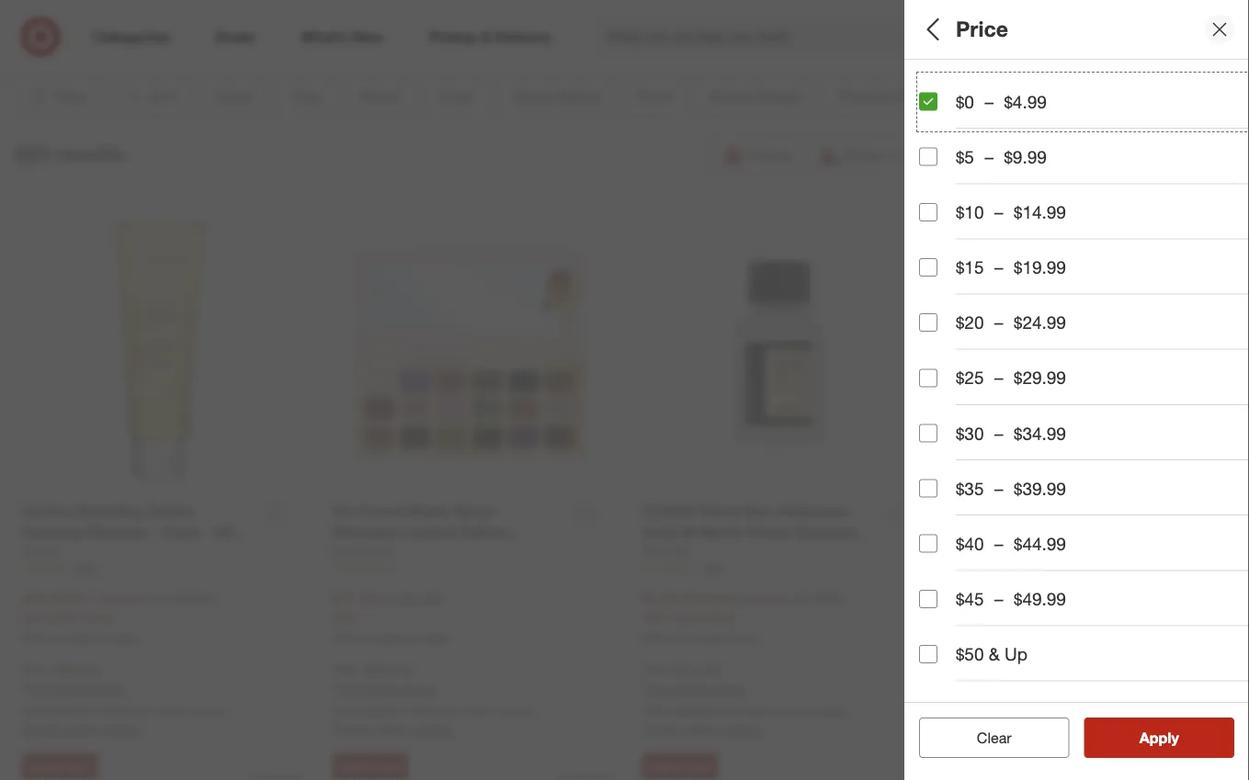 Task type: describe. For each thing, give the bounding box(es) containing it.
available for $24.00
[[46, 703, 96, 720]]

$35  –  $39.99
[[956, 478, 1066, 499]]

not for $24.00
[[22, 703, 42, 720]]

color
[[919, 265, 964, 286]]

stars
[[930, 353, 958, 369]]

apply. down $27.00 reg $54.00 sale when purchased online
[[402, 681, 436, 698]]

today inside $3.50 - $8.40 sale ends today when purchased online
[[1014, 611, 1046, 627]]

color beige; black; blue; brown; gold; gray; clear; orange; pink; 
[[919, 265, 1249, 305]]

nearby for $27.00
[[373, 722, 412, 738]]

free down the $24.00
[[22, 662, 47, 678]]

search button
[[1004, 17, 1048, 61]]

up
[[1005, 644, 1028, 665]]

product form
[[919, 529, 1033, 550]]

stores for $27.00
[[416, 722, 451, 738]]

$25  –  $29.99
[[956, 367, 1066, 389]]

sale inside $27.00 reg $54.00 sale when purchased online
[[332, 610, 357, 626]]

$50
[[956, 644, 984, 665]]

product
[[919, 529, 985, 550]]

when inside $27.00 reg $54.00 sale when purchased online
[[332, 632, 361, 646]]

purchased inside $27.00 reg $54.00 sale when purchased online
[[364, 632, 416, 646]]

clear for clear all
[[968, 729, 1002, 747]]

guest rating 5 stars
[[919, 330, 1027, 369]]

$10  –  $14.99
[[956, 202, 1066, 223]]

$20
[[956, 312, 984, 333]]

$40  –  $44.99
[[956, 533, 1066, 554]]

sale inside $3.50 - $8.40 sale ends today when purchased online
[[953, 611, 978, 627]]

$10
[[956, 202, 984, 223]]

3 at from the left
[[720, 703, 731, 720]]

$5
[[956, 146, 974, 167]]

shade range button
[[919, 446, 1249, 510]]

apply button
[[1084, 718, 1234, 758]]

check nearby stores button for $27.00
[[332, 721, 451, 739]]

all
[[919, 16, 945, 42]]

brand
[[919, 201, 969, 222]]

beverly
[[979, 225, 1022, 241]]

clear all
[[968, 729, 1021, 747]]

beige;
[[919, 289, 955, 305]]

$0 inside price dialog
[[956, 91, 974, 112]]

brand anastasia beverly hills; beautyblender; beekman 1802; b
[[919, 201, 1249, 241]]

clear for clear
[[977, 729, 1012, 747]]

anastasia
[[919, 225, 975, 241]]

south for $27.00
[[464, 703, 498, 720]]

when inside $24.00 ( $5.71 /ounce ) reg $30.00 sale ends today when purchased online
[[22, 632, 50, 646]]

$54.00
[[402, 591, 441, 607]]

584 results
[[15, 141, 124, 167]]

9227 link
[[953, 562, 1228, 578]]

benefit
[[919, 658, 978, 679]]

584
[[15, 141, 50, 167]]

ends inside $24.00 ( $5.71 /ounce ) reg $30.00 sale ends today when purchased online
[[50, 610, 79, 626]]

nearby for $24.00
[[62, 722, 102, 738]]

$20  –  $24.99
[[956, 312, 1066, 333]]

$25
[[956, 367, 984, 389]]

( for $24.00
[[69, 591, 73, 607]]

free inside the free shipping exclusions apply.
[[953, 663, 978, 679]]

at for $24.00
[[99, 703, 110, 720]]

6 link
[[332, 561, 606, 577]]

$5.89
[[685, 591, 717, 607]]

3 not from the left
[[642, 703, 663, 720]]

see results
[[1120, 729, 1198, 747]]

5
[[919, 353, 926, 369]]

7
[[1218, 19, 1223, 30]]

$24.00 ( $5.71 /ounce ) reg $30.00 sale ends today when purchased online
[[22, 589, 212, 646]]

online inside $24.00 ( $5.71 /ounce ) reg $30.00 sale ends today when purchased online
[[109, 632, 138, 646]]

$40  –  $44.99 checkbox
[[919, 535, 938, 553]]

gray;
[[1104, 289, 1132, 305]]

3 check nearby stores button from the left
[[642, 721, 762, 739]]

/fluid
[[717, 591, 745, 607]]

guest
[[919, 330, 968, 351]]

$45  –  $49.99
[[956, 589, 1066, 610]]

shade range
[[919, 465, 1030, 486]]

shipping for 1st the 'exclusions apply.' link from the right
[[672, 662, 721, 678]]

at for $27.00
[[410, 703, 421, 720]]

rating
[[973, 330, 1027, 351]]

7 link
[[1190, 17, 1231, 57]]

/ounce
[[104, 591, 144, 607]]

$14.99
[[1014, 202, 1066, 223]]

check for $24.00
[[22, 722, 59, 738]]

purchased inside $5.95 ( $5.89 /fluid ounce ) reg $8.50 sale ends today when purchased online
[[674, 632, 727, 646]]

ends inside $3.50 - $8.40 sale ends today when purchased online
[[982, 611, 1010, 627]]

-
[[993, 590, 999, 608]]

9227
[[1010, 563, 1034, 577]]

lamar for $27.00
[[501, 703, 538, 720]]

free shipping * * exclusions apply. not available at austin south lamar check nearby stores for $24.00
[[22, 662, 227, 738]]

$44.99
[[1014, 533, 1066, 554]]

shade
[[919, 465, 971, 486]]

) inside $24.00 ( $5.71 /ounce ) reg $30.00 sale ends today when purchased online
[[144, 591, 148, 607]]

today inside $5.95 ( $5.89 /fluid ounce ) reg $8.50 sale ends today when purchased online
[[703, 610, 736, 626]]

$30  –  $34.99
[[956, 423, 1066, 444]]

$15  –  $19.99 checkbox
[[919, 258, 938, 277]]

$5.71
[[73, 591, 104, 607]]

1802;
[[1208, 225, 1240, 241]]

free down $27.00 reg $54.00 sale when purchased online
[[332, 662, 358, 678]]

advertisement region
[[73, 0, 1176, 43]]

gold;
[[1071, 289, 1100, 305]]

search
[[1004, 29, 1048, 47]]

exclusions apply. link for $27.00
[[337, 681, 436, 698]]

purchased inside $3.50 - $8.40 sale ends today when purchased online
[[985, 633, 1037, 647]]

6
[[389, 562, 395, 576]]

available for $27.00
[[356, 703, 406, 720]]

health facts
[[919, 593, 1023, 615]]

1997
[[699, 562, 724, 576]]

check nearby stores button for $24.00
[[22, 721, 141, 739]]

reg inside $5.95 ( $5.89 /fluid ounce ) reg $8.50 sale ends today when purchased online
[[792, 591, 810, 607]]

$30
[[956, 423, 984, 444]]

$9.99
[[1004, 146, 1047, 167]]

3 lamar from the left
[[812, 703, 848, 720]]

online inside $27.00 reg $54.00 sale when purchased online
[[419, 632, 449, 646]]

check for $27.00
[[332, 722, 369, 738]]

exclusions apply. link for $24.00
[[26, 681, 126, 698]]

results for see results
[[1151, 729, 1198, 747]]

3 available from the left
[[667, 703, 717, 720]]

$34.99
[[1014, 423, 1066, 444]]

health facts button
[[919, 574, 1249, 639]]

when inside $3.50 - $8.40 sale ends today when purchased online
[[953, 633, 982, 647]]

b
[[1243, 225, 1249, 241]]

$0  –  $4.99
[[956, 91, 1047, 112]]

orange;
[[1171, 289, 1214, 305]]

3 check from the left
[[642, 722, 680, 738]]

$8.40
[[1003, 590, 1039, 608]]

online inside $5.95 ( $5.89 /fluid ounce ) reg $8.50 sale ends today when purchased online
[[730, 632, 759, 646]]

$5  –  $9.99 checkbox
[[919, 148, 938, 166]]

$19.99
[[1014, 257, 1066, 278]]



Task type: vqa. For each thing, say whether or not it's contained in the screenshot.
fourth Add to cart button from the right
no



Task type: locate. For each thing, give the bounding box(es) containing it.
1 south from the left
[[153, 703, 187, 720]]

0 horizontal spatial check
[[22, 722, 59, 738]]

purchased down $5.71
[[53, 632, 106, 646]]

deals
[[919, 79, 966, 100]]

not for $27.00
[[332, 703, 353, 720]]

3 south from the left
[[774, 703, 808, 720]]

2 not from the left
[[332, 703, 353, 720]]

1 vertical spatial $0
[[919, 418, 933, 434]]

health
[[919, 593, 973, 615]]

2 austin from the left
[[424, 703, 460, 720]]

1 austin from the left
[[114, 703, 150, 720]]

865
[[79, 562, 97, 576]]

$45
[[956, 589, 984, 610]]

benefit button
[[919, 639, 1249, 703]]

2 horizontal spatial at
[[720, 703, 731, 720]]

( for $5.95
[[682, 591, 685, 607]]

austin for $27.00
[[424, 703, 460, 720]]

1 horizontal spatial stores
[[416, 722, 451, 738]]

1 exclusions apply. link from the left
[[26, 681, 126, 698]]

$27.00 reg $54.00 sale when purchased online
[[332, 589, 449, 646]]

1 horizontal spatial exclusions apply. link
[[337, 681, 436, 698]]

purchased down $5.89
[[674, 632, 727, 646]]

sale inside $24.00 ( $5.71 /ounce ) reg $30.00 sale ends today when purchased online
[[22, 610, 47, 626]]

today inside $24.00 ( $5.71 /ounce ) reg $30.00 sale ends today when purchased online
[[82, 610, 115, 626]]

1 vertical spatial price
[[919, 394, 962, 415]]

( inside $24.00 ( $5.71 /ounce ) reg $30.00 sale ends today when purchased online
[[69, 591, 73, 607]]

$4.99 right $30  –  $34.99 option
[[955, 418, 986, 434]]

online inside $3.50 - $8.40 sale ends today when purchased online
[[1040, 633, 1070, 647]]

$40
[[956, 533, 984, 554]]

1 lamar from the left
[[191, 703, 227, 720]]

2 at from the left
[[410, 703, 421, 720]]

1 not from the left
[[22, 703, 42, 720]]

3 austin from the left
[[735, 703, 771, 720]]

0 horizontal spatial free shipping * * exclusions apply. not available at austin south lamar check nearby stores
[[22, 662, 227, 738]]

2 horizontal spatial not
[[642, 703, 663, 720]]

reg inside $24.00 ( $5.71 /ounce ) reg $30.00 sale ends today when purchased online
[[151, 591, 170, 607]]

( right the $24.00
[[69, 591, 73, 607]]

apply
[[1140, 729, 1179, 747]]

exclusions inside the free shipping exclusions apply.
[[957, 682, 1019, 698]]

clear left all
[[968, 729, 1002, 747]]

$4.99
[[1004, 91, 1047, 112], [955, 418, 986, 434]]

purchased down '$54.00'
[[364, 632, 416, 646]]

0 horizontal spatial austin
[[114, 703, 150, 720]]

0 horizontal spatial at
[[99, 703, 110, 720]]

2 clear from the left
[[977, 729, 1012, 747]]

all
[[1007, 729, 1021, 747]]

865 link
[[22, 561, 295, 577]]

0 horizontal spatial exclusions apply. link
[[26, 681, 126, 698]]

1 vertical spatial $4.99
[[955, 418, 986, 434]]

2 horizontal spatial austin
[[735, 703, 771, 720]]

0 horizontal spatial $0
[[919, 418, 933, 434]]

price inside dialog
[[956, 16, 1008, 42]]

$0
[[956, 91, 974, 112], [919, 418, 933, 434]]

when inside $5.95 ( $5.89 /fluid ounce ) reg $8.50 sale ends today when purchased online
[[642, 632, 671, 646]]

today
[[82, 610, 115, 626], [703, 610, 736, 626], [1014, 611, 1046, 627]]

filters
[[950, 16, 1007, 42]]

1 clear from the left
[[968, 729, 1002, 747]]

0 vertical spatial price
[[956, 16, 1008, 42]]

clear;
[[1136, 289, 1167, 305]]

apply. down $5.95 ( $5.89 /fluid ounce ) reg $8.50 sale ends today when purchased online
[[712, 681, 747, 698]]

$5.95 ( $5.89 /fluid ounce ) reg $8.50 sale ends today when purchased online
[[642, 589, 845, 646]]

shipping for the 'exclusions apply.' link for $27.00
[[361, 662, 410, 678]]

price dialog
[[904, 0, 1249, 780]]

1 horizontal spatial austin
[[424, 703, 460, 720]]

&
[[989, 644, 1000, 665]]

ounce
[[749, 591, 785, 607]]

2 horizontal spatial check
[[642, 722, 680, 738]]

3 exclusions apply. link from the left
[[647, 681, 747, 698]]

free shipping * * exclusions apply. not available at austin south lamar check nearby stores
[[22, 662, 227, 738], [332, 662, 538, 738], [642, 662, 848, 738]]

online down /fluid
[[730, 632, 759, 646]]

0 horizontal spatial nearby
[[62, 722, 102, 738]]

1 horizontal spatial nearby
[[373, 722, 412, 738]]

check nearby stores button
[[22, 721, 141, 739], [332, 721, 451, 739], [642, 721, 762, 739]]

apply. inside the free shipping exclusions apply.
[[1023, 682, 1057, 698]]

today down $5.71
[[82, 610, 115, 626]]

2 reg from the left
[[380, 591, 398, 607]]

free shipping * * exclusions apply. not available at austin south lamar check nearby stores for $27.00
[[332, 662, 538, 738]]

south for $24.00
[[153, 703, 187, 720]]

clear
[[968, 729, 1002, 747], [977, 729, 1012, 747]]

reg inside $27.00 reg $54.00 sale when purchased online
[[380, 591, 398, 607]]

all filters dialog
[[904, 0, 1249, 780]]

$4.99 inside price $0  –  $4.99
[[955, 418, 986, 434]]

$0 inside price $0  –  $4.99
[[919, 418, 933, 434]]

online right up in the bottom right of the page
[[1040, 633, 1070, 647]]

$4.99 inside price dialog
[[1004, 91, 1047, 112]]

1 horizontal spatial available
[[356, 703, 406, 720]]

2 lamar from the left
[[501, 703, 538, 720]]

apply.
[[91, 681, 126, 698], [402, 681, 436, 698], [712, 681, 747, 698], [1023, 682, 1057, 698]]

1 horizontal spatial results
[[1151, 729, 1198, 747]]

$15
[[956, 257, 984, 278]]

0 vertical spatial results
[[56, 141, 124, 167]]

facts
[[978, 593, 1023, 615]]

( inside $5.95 ( $5.89 /fluid ounce ) reg $8.50 sale ends today when purchased online
[[682, 591, 685, 607]]

free left &
[[953, 663, 978, 679]]

results for 584 results
[[56, 141, 124, 167]]

ends down the $24.00
[[50, 610, 79, 626]]

apply. down up in the bottom right of the page
[[1023, 682, 1057, 698]]

1 horizontal spatial check
[[332, 722, 369, 738]]

2 horizontal spatial ends
[[982, 611, 1010, 627]]

apply. down $24.00 ( $5.71 /ounce ) reg $30.00 sale ends today when purchased online
[[91, 681, 126, 698]]

1 horizontal spatial free shipping * * exclusions apply. not available at austin south lamar check nearby stores
[[332, 662, 538, 738]]

online down '$54.00'
[[419, 632, 449, 646]]

clear button
[[919, 718, 1069, 758]]

$25  –  $29.99 checkbox
[[919, 369, 938, 387]]

1 vertical spatial results
[[1151, 729, 1198, 747]]

ends down $5.89
[[671, 610, 700, 626]]

when
[[22, 632, 50, 646], [332, 632, 361, 646], [642, 632, 671, 646], [953, 633, 982, 647]]

price for price $0  –  $4.99
[[919, 394, 962, 415]]

0 horizontal spatial )
[[144, 591, 148, 607]]

1 ( from the left
[[69, 591, 73, 607]]

0 horizontal spatial lamar
[[191, 703, 227, 720]]

$39.99
[[1014, 478, 1066, 499]]

results right see
[[1151, 729, 1198, 747]]

$8.50
[[814, 591, 845, 607]]

purchased down the facts on the right bottom of page
[[985, 633, 1037, 647]]

$30.00
[[173, 591, 212, 607]]

1 horizontal spatial ends
[[671, 610, 700, 626]]

results inside button
[[1151, 729, 1198, 747]]

2 nearby from the left
[[373, 722, 412, 738]]

) inside $5.95 ( $5.89 /fluid ounce ) reg $8.50 sale ends today when purchased online
[[785, 591, 788, 607]]

0 horizontal spatial ends
[[50, 610, 79, 626]]

1997 link
[[642, 561, 916, 577]]

2 horizontal spatial available
[[667, 703, 717, 720]]

all filters
[[919, 16, 1007, 42]]

0 horizontal spatial (
[[69, 591, 73, 607]]

1 horizontal spatial today
[[703, 610, 736, 626]]

1 horizontal spatial $4.99
[[1004, 91, 1047, 112]]

clear inside all filters dialog
[[968, 729, 1002, 747]]

1 horizontal spatial )
[[785, 591, 788, 607]]

nearby
[[62, 722, 102, 738], [373, 722, 412, 738], [683, 722, 723, 738]]

clear all button
[[919, 718, 1069, 758]]

2 check nearby stores button from the left
[[332, 721, 451, 739]]

ends inside $5.95 ( $5.89 /fluid ounce ) reg $8.50 sale ends today when purchased online
[[671, 610, 700, 626]]

lamar
[[191, 703, 227, 720], [501, 703, 538, 720], [812, 703, 848, 720]]

1 nearby from the left
[[62, 722, 102, 738]]

3 stores from the left
[[726, 722, 762, 738]]

austin for $24.00
[[114, 703, 150, 720]]

1 check nearby stores button from the left
[[22, 721, 141, 739]]

2 exclusions apply. link from the left
[[337, 681, 436, 698]]

black;
[[959, 289, 993, 305]]

0 horizontal spatial results
[[56, 141, 124, 167]]

$4.99 up $9.99
[[1004, 91, 1047, 112]]

0 horizontal spatial reg
[[151, 591, 170, 607]]

2 ) from the left
[[785, 591, 788, 607]]

3 reg from the left
[[792, 591, 810, 607]]

$5.95
[[642, 589, 678, 607]]

free shipping exclusions apply.
[[953, 663, 1057, 698]]

2 check from the left
[[332, 722, 369, 738]]

pink;
[[1218, 289, 1246, 305]]

price $0  –  $4.99
[[919, 394, 986, 434]]

0 horizontal spatial stores
[[105, 722, 141, 738]]

$49.99
[[1014, 589, 1066, 610]]

when down $5.95
[[642, 632, 671, 646]]

$27.00
[[332, 589, 376, 607]]

3 free shipping * * exclusions apply. not available at austin south lamar check nearby stores from the left
[[642, 662, 848, 738]]

1 available from the left
[[46, 703, 96, 720]]

2 free shipping * * exclusions apply. not available at austin south lamar check nearby stores from the left
[[332, 662, 538, 738]]

sale inside $5.95 ( $5.89 /fluid ounce ) reg $8.50 sale ends today when purchased online
[[642, 610, 668, 626]]

1 free shipping * * exclusions apply. not available at austin south lamar check nearby stores from the left
[[22, 662, 227, 738]]

$3.50
[[953, 590, 989, 608]]

0 horizontal spatial today
[[82, 610, 115, 626]]

when down $27.00
[[332, 632, 361, 646]]

results right 584
[[56, 141, 124, 167]]

$15  –  $19.99
[[956, 257, 1066, 278]]

reg down 865 link
[[151, 591, 170, 607]]

1 horizontal spatial $0
[[956, 91, 974, 112]]

shipping inside the free shipping exclusions apply.
[[982, 663, 1031, 679]]

beekman
[[1149, 225, 1204, 241]]

shipping for the 'exclusions apply.' link corresponding to $24.00
[[51, 662, 100, 678]]

clear down the free shipping exclusions apply.
[[977, 729, 1012, 747]]

2 horizontal spatial today
[[1014, 611, 1046, 627]]

lamar for $24.00
[[191, 703, 227, 720]]

0 vertical spatial $4.99
[[1004, 91, 1047, 112]]

)
[[144, 591, 148, 607], [785, 591, 788, 607]]

$50 & Up checkbox
[[919, 645, 938, 664]]

reg
[[151, 591, 170, 607], [380, 591, 398, 607], [792, 591, 810, 607]]

results
[[56, 141, 124, 167], [1151, 729, 1198, 747]]

$3.50 - $8.40 sale ends today when purchased online
[[953, 590, 1070, 647]]

today down /fluid
[[703, 610, 736, 626]]

see
[[1120, 729, 1147, 747]]

*
[[100, 662, 104, 678], [410, 662, 415, 678], [721, 662, 725, 678], [22, 681, 26, 698], [332, 681, 337, 698], [642, 681, 647, 698]]

price inside price $0  –  $4.99
[[919, 394, 962, 415]]

$24.00
[[22, 589, 66, 607]]

2 horizontal spatial reg
[[792, 591, 810, 607]]

exclusions apply. link down $27.00 reg $54.00 sale when purchased online
[[337, 681, 436, 698]]

2 available from the left
[[356, 703, 406, 720]]

$0 left $30
[[919, 418, 933, 434]]

stores for $24.00
[[105, 722, 141, 738]]

2 ( from the left
[[682, 591, 685, 607]]

0 vertical spatial $0
[[956, 91, 974, 112]]

sale down $5.95
[[642, 610, 668, 626]]

2 horizontal spatial nearby
[[683, 722, 723, 738]]

free down $5.95
[[642, 662, 668, 678]]

2 horizontal spatial south
[[774, 703, 808, 720]]

type button
[[919, 124, 1249, 188]]

product form button
[[919, 510, 1249, 574]]

2 horizontal spatial check nearby stores button
[[642, 721, 762, 739]]

$5  –  $9.99
[[956, 146, 1047, 167]]

south
[[153, 703, 187, 720], [464, 703, 498, 720], [774, 703, 808, 720]]

1 check from the left
[[22, 722, 59, 738]]

1 horizontal spatial check nearby stores button
[[332, 721, 451, 739]]

1 horizontal spatial not
[[332, 703, 353, 720]]

check
[[22, 722, 59, 738], [332, 722, 369, 738], [642, 722, 680, 738]]

$10  –  $14.99 checkbox
[[919, 203, 938, 221]]

(
[[69, 591, 73, 607], [682, 591, 685, 607]]

1 stores from the left
[[105, 722, 141, 738]]

sale down the $24.00
[[22, 610, 47, 626]]

1 horizontal spatial lamar
[[501, 703, 538, 720]]

2 horizontal spatial stores
[[726, 722, 762, 738]]

2 south from the left
[[464, 703, 498, 720]]

3 nearby from the left
[[683, 722, 723, 738]]

2 horizontal spatial free shipping * * exclusions apply. not available at austin south lamar check nearby stores
[[642, 662, 848, 738]]

sale down $3.50
[[953, 611, 978, 627]]

2 horizontal spatial exclusions apply. link
[[647, 681, 747, 698]]

exclusions apply. link down $24.00 ( $5.71 /ounce ) reg $30.00 sale ends today when purchased online
[[26, 681, 126, 698]]

0 horizontal spatial check nearby stores button
[[22, 721, 141, 739]]

clear inside price dialog
[[977, 729, 1012, 747]]

$30  –  $34.99 checkbox
[[919, 424, 938, 442]]

ends down '-'
[[982, 611, 1010, 627]]

) down 865 link
[[144, 591, 148, 607]]

0 horizontal spatial available
[[46, 703, 96, 720]]

online down /ounce
[[109, 632, 138, 646]]

2 horizontal spatial lamar
[[812, 703, 848, 720]]

1 horizontal spatial (
[[682, 591, 685, 607]]

price for price
[[956, 16, 1008, 42]]

$35  –  $39.99 checkbox
[[919, 479, 938, 498]]

$35
[[956, 478, 984, 499]]

1 horizontal spatial south
[[464, 703, 498, 720]]

blue;
[[997, 289, 1025, 305]]

$29.99
[[1014, 367, 1066, 389]]

today down $8.40
[[1014, 611, 1046, 627]]

( right $5.95
[[682, 591, 685, 607]]

sale down $27.00
[[332, 610, 357, 626]]

1 at from the left
[[99, 703, 110, 720]]

$0 right $0  –  $4.99 option
[[956, 91, 974, 112]]

form
[[990, 529, 1033, 550]]

reg down '6' on the left bottom
[[380, 591, 398, 607]]

1 reg from the left
[[151, 591, 170, 607]]

sale
[[22, 610, 47, 626], [332, 610, 357, 626], [642, 610, 668, 626], [953, 611, 978, 627]]

type
[[919, 143, 958, 164]]

$0  –  $4.99 checkbox
[[919, 92, 938, 111]]

stores
[[105, 722, 141, 738], [416, 722, 451, 738], [726, 722, 762, 738]]

at
[[99, 703, 110, 720], [410, 703, 421, 720], [720, 703, 731, 720]]

What can we help you find? suggestions appear below search field
[[597, 17, 1017, 57]]

0 horizontal spatial south
[[153, 703, 187, 720]]

brown;
[[1028, 289, 1068, 305]]

price right all at the right top
[[956, 16, 1008, 42]]

exclusions apply. link down $5.95 ( $5.89 /fluid ounce ) reg $8.50 sale ends today when purchased online
[[647, 681, 747, 698]]

1 horizontal spatial reg
[[380, 591, 398, 607]]

price
[[956, 16, 1008, 42], [919, 394, 962, 415]]

2 stores from the left
[[416, 722, 451, 738]]

available
[[46, 703, 96, 720], [356, 703, 406, 720], [667, 703, 717, 720]]

0 horizontal spatial $4.99
[[955, 418, 986, 434]]

when left &
[[953, 633, 982, 647]]

1 horizontal spatial at
[[410, 703, 421, 720]]

exclusions
[[26, 681, 88, 698], [337, 681, 398, 698], [647, 681, 708, 698], [957, 682, 1019, 698]]

purchased inside $24.00 ( $5.71 /ounce ) reg $30.00 sale ends today when purchased online
[[53, 632, 106, 646]]

1 ) from the left
[[144, 591, 148, 607]]

price down $25  –  $29.99 option
[[919, 394, 962, 415]]

$20  –  $24.99 checkbox
[[919, 314, 938, 332]]

) down the 1997 link
[[785, 591, 788, 607]]

0 horizontal spatial not
[[22, 703, 42, 720]]

$45  –  $49.99 checkbox
[[919, 590, 938, 608]]

see results button
[[1084, 718, 1234, 758]]

reg left $8.50
[[792, 591, 810, 607]]

when down the $24.00
[[22, 632, 50, 646]]



